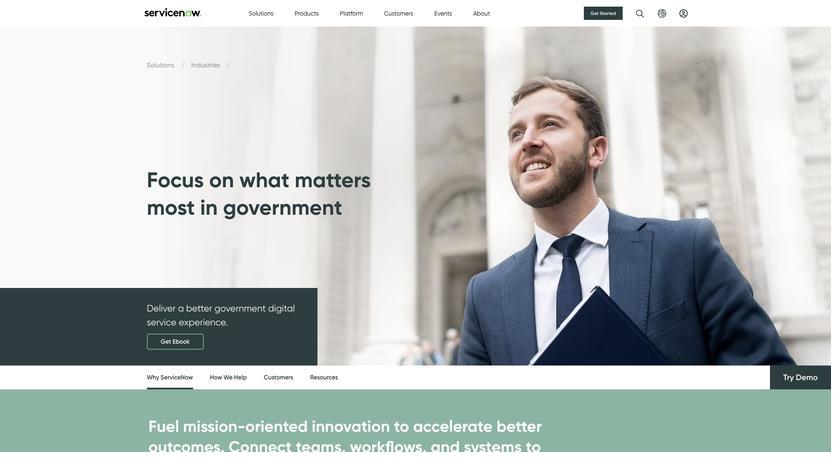 Task type: locate. For each thing, give the bounding box(es) containing it.
0 vertical spatial government
[[223, 194, 342, 221]]

get left started on the top of the page
[[591, 10, 599, 16]]

1 vertical spatial get
[[161, 338, 171, 346]]

most
[[147, 194, 195, 221]]

better up systems
[[497, 417, 542, 437]]

industries
[[191, 61, 222, 69]]

events
[[434, 10, 452, 17]]

solutions for solutions 'dropdown button' at the left top
[[249, 10, 273, 17]]

platform button
[[340, 9, 363, 18]]

teams,
[[296, 437, 346, 453]]

get ebook link
[[147, 334, 204, 350]]

ebook
[[173, 338, 190, 346]]

fuel mission-oriented innovation to accelerate better outcomes. connect teams, workflows, and systems t
[[148, 417, 542, 453]]

0 vertical spatial customers
[[384, 10, 413, 17]]

workflows,
[[350, 437, 427, 453]]

1 vertical spatial solutions
[[147, 61, 176, 69]]

0 vertical spatial solutions
[[249, 10, 273, 17]]

customers button
[[384, 9, 413, 18]]

get
[[591, 10, 599, 16], [161, 338, 171, 346]]

solutions
[[249, 10, 273, 17], [147, 61, 176, 69]]

1 vertical spatial government
[[214, 303, 266, 314]]

better inside fuel mission-oriented innovation to accelerate better outcomes. connect teams, workflows, and systems t
[[497, 417, 542, 437]]

get for get ebook
[[161, 338, 171, 346]]

we
[[224, 374, 233, 382]]

why servicenow link
[[147, 366, 193, 392]]

get ebook
[[161, 338, 190, 346]]

and
[[431, 437, 460, 453]]

mission-
[[183, 417, 245, 437]]

0 horizontal spatial get
[[161, 338, 171, 346]]

1 horizontal spatial better
[[497, 417, 542, 437]]

1 vertical spatial better
[[497, 417, 542, 437]]

matters
[[295, 167, 371, 193]]

government
[[223, 194, 342, 221], [214, 303, 266, 314]]

1 vertical spatial customers
[[264, 374, 293, 382]]

deliver
[[147, 303, 176, 314]]

connect
[[229, 437, 292, 453]]

focus on what matters most in government
[[147, 167, 371, 221]]

get left 'ebook'
[[161, 338, 171, 346]]

oriented
[[245, 417, 308, 437]]

platform
[[340, 10, 363, 17]]

focus
[[147, 167, 204, 193]]

get started
[[591, 10, 616, 16]]

1 horizontal spatial customers
[[384, 10, 413, 17]]

0 horizontal spatial better
[[186, 303, 212, 314]]

innovation
[[312, 417, 390, 437]]

started
[[600, 10, 616, 16]]

0 horizontal spatial customers
[[264, 374, 293, 382]]

resources
[[310, 374, 338, 382]]

0 vertical spatial better
[[186, 303, 212, 314]]

better up experience.
[[186, 303, 212, 314]]

customers
[[384, 10, 413, 17], [264, 374, 293, 382]]

industries link
[[191, 61, 222, 69]]

0 horizontal spatial solutions
[[147, 61, 176, 69]]

1 horizontal spatial solutions
[[249, 10, 273, 17]]

1 horizontal spatial get
[[591, 10, 599, 16]]

about
[[473, 10, 490, 17]]

get started link
[[584, 7, 623, 20]]

0 vertical spatial get
[[591, 10, 599, 16]]

better
[[186, 303, 212, 314], [497, 417, 542, 437]]



Task type: describe. For each thing, give the bounding box(es) containing it.
resources link
[[310, 366, 338, 390]]

products
[[295, 10, 319, 17]]

service
[[147, 317, 176, 328]]

fuel
[[148, 417, 179, 437]]

better inside the deliver a better government digital service experience.
[[186, 303, 212, 314]]

demo
[[796, 373, 818, 383]]

to
[[394, 417, 409, 437]]

accelerate
[[413, 417, 493, 437]]

how
[[210, 374, 222, 382]]

why
[[147, 374, 159, 382]]

try demo link
[[770, 366, 831, 390]]

about button
[[473, 9, 490, 18]]

a
[[178, 303, 184, 314]]

get for get started
[[591, 10, 599, 16]]

why servicenow
[[147, 374, 193, 382]]

solutions link
[[147, 61, 176, 69]]

go to servicenow account image
[[679, 9, 688, 17]]

products button
[[295, 9, 319, 18]]

servicenow
[[161, 374, 193, 382]]

try
[[783, 373, 794, 383]]

how we help link
[[210, 366, 247, 390]]

solutions for solutions link
[[147, 61, 176, 69]]

government inside the deliver a better government digital service experience.
[[214, 303, 266, 314]]

deliver a better government digital service experience.
[[147, 303, 295, 328]]

try demo
[[783, 373, 818, 383]]

help
[[234, 374, 247, 382]]

customers for customers popup button at left top
[[384, 10, 413, 17]]

digital
[[268, 303, 295, 314]]

in
[[200, 194, 218, 221]]

government inside focus on what matters most in government
[[223, 194, 342, 221]]

systems
[[464, 437, 522, 453]]

experience.
[[179, 317, 228, 328]]

outcomes.
[[148, 437, 225, 453]]

customers for customers link
[[264, 374, 293, 382]]

how we help
[[210, 374, 247, 382]]

servicenow image
[[143, 8, 202, 16]]

events button
[[434, 9, 452, 18]]

customers link
[[264, 366, 293, 390]]

solutions button
[[249, 9, 273, 18]]

on
[[209, 167, 234, 193]]

what
[[239, 167, 289, 193]]



Task type: vqa. For each thing, say whether or not it's contained in the screenshot.
Demo
yes



